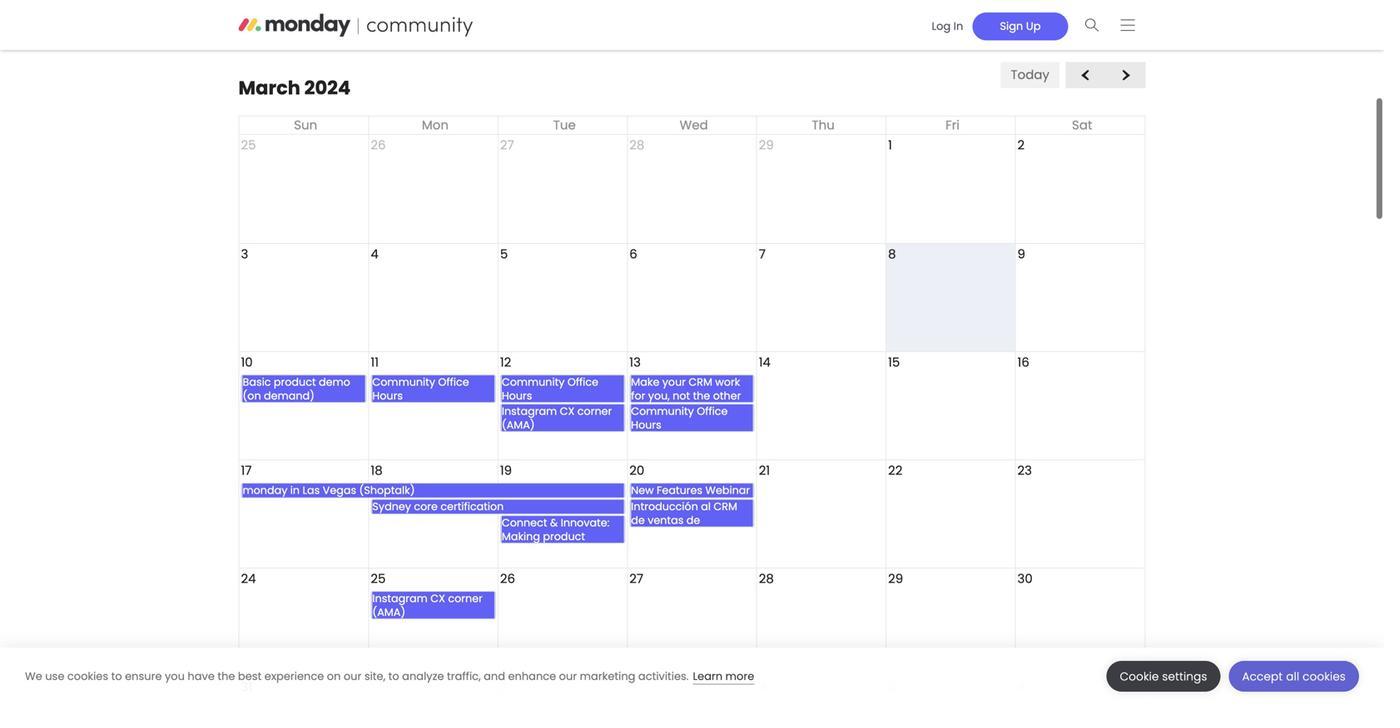 Task type: vqa. For each thing, say whether or not it's contained in the screenshot.
Adam Krukemyer - Original Poster icon
no



Task type: describe. For each thing, give the bounding box(es) containing it.
team
[[586, 543, 614, 558]]

accept
[[1243, 669, 1283, 684]]

accept all cookies button
[[1229, 661, 1360, 692]]

fri
[[946, 116, 960, 134]]

marketing
[[580, 669, 636, 684]]

use
[[45, 669, 64, 684]]

you
[[165, 669, 185, 684]]

1 horizontal spatial 5
[[888, 678, 896, 696]]

log in button
[[923, 12, 973, 40]]

24
[[241, 570, 256, 588]]

17
[[241, 462, 252, 479]]

webinar
[[706, 483, 750, 498]]

log in
[[932, 19, 964, 34]]

sydney
[[373, 499, 411, 514]]

0 horizontal spatial 1
[[371, 678, 375, 696]]

2024
[[304, 75, 351, 101]]

product inside basic product demo (on demand)
[[274, 375, 316, 390]]

sign up button
[[973, 12, 1069, 40]]

(shoptalk)
[[359, 483, 415, 498]]

prev image
[[1079, 69, 1094, 81]]

2 to from the left
[[389, 669, 399, 684]]

new features webinar link
[[630, 483, 755, 498]]

0 vertical spatial 27
[[500, 136, 514, 154]]

1 horizontal spatial community office hours link
[[500, 375, 626, 403]]

other
[[713, 388, 741, 403]]

not
[[673, 388, 690, 403]]

activities.
[[639, 669, 689, 684]]

connect & innovate: making product development a team sport.
[[502, 515, 617, 572]]

1 vertical spatial 2
[[500, 678, 507, 696]]

0 vertical spatial 26
[[371, 136, 386, 154]]

1 horizontal spatial community office hours
[[502, 375, 601, 403]]

way
[[631, 402, 653, 417]]

development
[[502, 543, 573, 558]]

cookie settings
[[1120, 669, 1208, 684]]

0 horizontal spatial instagram cx corner (ama) link
[[371, 591, 496, 620]]

in
[[290, 483, 300, 498]]

sport.
[[502, 557, 532, 572]]

monday community forum image
[[239, 13, 505, 37]]

community office hours for demo
[[373, 375, 472, 403]]

monday in las vegas (shoptalk) link
[[241, 483, 626, 498]]

1 horizontal spatial office
[[568, 375, 599, 390]]

16
[[1018, 353, 1030, 371]]

monday in las vegas (shoptalk)
[[243, 483, 415, 498]]

settings
[[1163, 669, 1208, 684]]

1 horizontal spatial 2
[[1018, 136, 1025, 154]]

23
[[1018, 462, 1032, 479]]

basic product demo (on demand)
[[243, 375, 353, 403]]

las
[[303, 483, 320, 498]]

navigation containing log in
[[917, 7, 1146, 43]]

15
[[888, 353, 900, 371]]

2 our from the left
[[559, 669, 577, 684]]

14
[[759, 353, 771, 371]]

innovate:
[[561, 515, 610, 530]]

you,
[[648, 388, 670, 403]]

20
[[630, 462, 645, 479]]

experience
[[265, 669, 324, 684]]

thu
[[812, 116, 835, 134]]

product inside connect & innovate: making product development a team sport.
[[543, 529, 585, 544]]

0 vertical spatial instagram cx corner (ama) link
[[500, 404, 626, 433]]

(ama) for left "instagram cx corner (ama)" link
[[373, 605, 406, 620]]

connect
[[502, 515, 547, 530]]

tue
[[554, 116, 576, 134]]

march
[[239, 75, 300, 101]]

search image
[[1086, 19, 1100, 31]]

1 horizontal spatial community
[[502, 375, 565, 390]]

march 2024
[[239, 75, 351, 101]]

the for have
[[218, 669, 235, 684]]

have
[[188, 669, 215, 684]]

monday.com
[[631, 527, 703, 542]]

cx for "instagram cx corner (ama)" link to the top
[[560, 404, 575, 419]]

(ama) for "instagram cx corner (ama)" link to the top
[[502, 418, 535, 433]]

mon
[[422, 116, 449, 134]]

your
[[663, 375, 686, 390]]

today button
[[1001, 62, 1060, 88]]

office for demo
[[438, 375, 469, 390]]

accept all cookies
[[1243, 669, 1346, 684]]

we
[[25, 669, 42, 684]]

0 horizontal spatial 29
[[759, 136, 774, 154]]

crm for al
[[714, 499, 738, 514]]

10
[[241, 353, 253, 371]]

sign
[[1000, 19, 1024, 34]]

1 vertical spatial 6
[[1018, 678, 1026, 696]]

making
[[502, 529, 540, 544]]

30
[[1018, 570, 1033, 588]]

connect & innovate: making product development a team sport. link
[[500, 515, 626, 572]]

0 horizontal spatial 4
[[371, 245, 379, 263]]

1 horizontal spatial 26
[[500, 570, 515, 588]]

new features webinar
[[631, 483, 750, 498]]

sydney core certification
[[373, 499, 504, 514]]

0 vertical spatial corner
[[578, 404, 612, 419]]

0 horizontal spatial 28
[[630, 136, 645, 154]]

basic product demo (on demand) link
[[241, 375, 367, 403]]

learn more link
[[693, 669, 755, 685]]

we use cookies to ensure you have the best experience on our site, to analyze traffic, and enhance our marketing activities. learn more
[[25, 669, 755, 684]]

introducción
[[631, 499, 698, 514]]

site,
[[365, 669, 386, 684]]

19
[[500, 462, 512, 479]]

community for instagram cx corner (ama)
[[631, 404, 694, 419]]

vegas
[[323, 483, 356, 498]]

1 vertical spatial 4
[[759, 678, 767, 696]]

analyze
[[402, 669, 444, 684]]

cookie settings button
[[1107, 661, 1221, 692]]

certification
[[441, 499, 504, 514]]



Task type: locate. For each thing, give the bounding box(es) containing it.
2 horizontal spatial community office hours
[[631, 404, 731, 433]]

2 left enhance
[[500, 678, 507, 696]]

1 horizontal spatial instagram cx corner (ama) link
[[500, 404, 626, 433]]

1 horizontal spatial 28
[[759, 570, 774, 588]]

community office hours link down not
[[630, 404, 755, 433]]

0 vertical spatial 3
[[241, 245, 248, 263]]

1 horizontal spatial to
[[389, 669, 399, 684]]

instagram cx corner (ama) link
[[500, 404, 626, 433], [371, 591, 496, 620]]

0 horizontal spatial office
[[438, 375, 469, 390]]

crm down 'webinar'
[[714, 499, 738, 514]]

instagram up we use cookies to ensure you have the best experience on our site, to analyze traffic, and enhance our marketing activities. learn more
[[373, 591, 428, 606]]

1 vertical spatial 25
[[371, 570, 386, 588]]

instagram
[[502, 404, 557, 419], [373, 591, 428, 606]]

0 vertical spatial product
[[274, 375, 316, 390]]

work
[[716, 375, 740, 390]]

1 vertical spatial 5
[[888, 678, 896, 696]]

de
[[631, 513, 645, 528], [687, 513, 700, 528]]

0 horizontal spatial community office hours
[[373, 375, 472, 403]]

1 horizontal spatial 29
[[888, 570, 904, 588]]

instagram for "instagram cx corner (ama)" link to the top
[[502, 404, 557, 419]]

0 vertical spatial 25
[[241, 136, 256, 154]]

0 horizontal spatial 2
[[500, 678, 507, 696]]

0 vertical spatial 1
[[888, 136, 892, 154]]

27
[[500, 136, 514, 154], [630, 570, 644, 588]]

0 horizontal spatial 26
[[371, 136, 386, 154]]

ventas
[[648, 513, 684, 528]]

the for not
[[693, 388, 710, 403]]

1 horizontal spatial cx
[[560, 404, 575, 419]]

introducción al crm de ventas de monday.com link
[[630, 499, 755, 542]]

corner up "traffic,"
[[448, 591, 483, 606]]

instagram cx corner (ama) up analyze on the bottom left of the page
[[373, 591, 486, 620]]

basic
[[243, 375, 271, 390]]

13
[[630, 353, 641, 371]]

to left "ensure"
[[111, 669, 122, 684]]

1 vertical spatial (ama)
[[373, 605, 406, 620]]

instagram cx corner (ama)
[[502, 404, 615, 433], [373, 591, 486, 620]]

28
[[630, 136, 645, 154], [759, 570, 774, 588]]

5
[[500, 245, 508, 263], [888, 678, 896, 696]]

hours for basic product demo (on demand)
[[373, 388, 403, 403]]

our
[[344, 669, 362, 684], [559, 669, 577, 684]]

cookies
[[67, 669, 108, 684], [1303, 669, 1346, 684]]

1 horizontal spatial 27
[[630, 570, 644, 588]]

demand)
[[264, 388, 315, 403]]

community down you,
[[631, 404, 694, 419]]

community down 11
[[373, 375, 435, 390]]

cookies right use
[[67, 669, 108, 684]]

hours
[[373, 388, 403, 403], [502, 388, 532, 403], [631, 418, 662, 433]]

1 vertical spatial instagram cx corner (ama) link
[[371, 591, 496, 620]]

0 horizontal spatial product
[[274, 375, 316, 390]]

0 horizontal spatial community office hours link
[[371, 375, 496, 403]]

community office hours
[[373, 375, 472, 403], [502, 375, 601, 403], [631, 404, 731, 433]]

up
[[1027, 19, 1041, 34]]

the left 31
[[218, 669, 235, 684]]

best
[[238, 669, 262, 684]]

6
[[630, 245, 638, 263], [1018, 678, 1026, 696]]

1 horizontal spatial cookies
[[1303, 669, 1346, 684]]

(on
[[243, 388, 261, 403]]

community
[[373, 375, 435, 390], [502, 375, 565, 390], [631, 404, 694, 419]]

corner left way
[[578, 404, 612, 419]]

instagram cx corner (ama) link up 19
[[500, 404, 626, 433]]

cookies for all
[[1303, 669, 1346, 684]]

22
[[888, 462, 903, 479]]

cookies right all
[[1303, 669, 1346, 684]]

hours for instagram cx corner (ama)
[[631, 418, 662, 433]]

make your crm work for you, not the other way around link
[[630, 375, 755, 417]]

instagram cx corner (ama) for "instagram cx corner (ama)" link to the top
[[502, 404, 615, 433]]

0 horizontal spatial hours
[[373, 388, 403, 403]]

1 horizontal spatial crm
[[714, 499, 738, 514]]

1 vertical spatial crm
[[714, 499, 738, 514]]

sign up
[[1000, 19, 1041, 34]]

1 vertical spatial 27
[[630, 570, 644, 588]]

0 vertical spatial crm
[[689, 375, 713, 390]]

0 horizontal spatial community
[[373, 375, 435, 390]]

crm inside introducción al crm de ventas de monday.com
[[714, 499, 738, 514]]

crm for your
[[689, 375, 713, 390]]

1 to from the left
[[111, 669, 122, 684]]

0 vertical spatial cx
[[560, 404, 575, 419]]

2 horizontal spatial community
[[631, 404, 694, 419]]

1 horizontal spatial our
[[559, 669, 577, 684]]

community office hours link down 11
[[371, 375, 496, 403]]

community office hours down not
[[631, 404, 731, 433]]

menu image
[[1121, 19, 1135, 31]]

cx
[[560, 404, 575, 419], [431, 591, 445, 606]]

al
[[701, 499, 711, 514]]

0 horizontal spatial our
[[344, 669, 362, 684]]

a
[[576, 543, 583, 558]]

the right not
[[693, 388, 710, 403]]

1 vertical spatial 28
[[759, 570, 774, 588]]

0 vertical spatial (ama)
[[502, 418, 535, 433]]

18
[[371, 462, 383, 479]]

1 vertical spatial product
[[543, 529, 585, 544]]

21
[[759, 462, 770, 479]]

9
[[1018, 245, 1026, 263]]

cx for left "instagram cx corner (ama)" link
[[431, 591, 445, 606]]

the inside 'make your crm work for you, not the other way around'
[[693, 388, 710, 403]]

0 horizontal spatial de
[[631, 513, 645, 528]]

0 horizontal spatial instagram
[[373, 591, 428, 606]]

office for corner
[[697, 404, 728, 419]]

0 vertical spatial 2
[[1018, 136, 1025, 154]]

25 down the sydney
[[371, 570, 386, 588]]

0 vertical spatial 5
[[500, 245, 508, 263]]

0 vertical spatial 28
[[630, 136, 645, 154]]

1 our from the left
[[344, 669, 362, 684]]

next image
[[1119, 69, 1134, 81]]

8
[[888, 245, 896, 263]]

our right enhance
[[559, 669, 577, 684]]

(ama) up 19
[[502, 418, 535, 433]]

1 vertical spatial 3
[[630, 678, 637, 696]]

1 vertical spatial cx
[[431, 591, 445, 606]]

navigation
[[917, 7, 1146, 43]]

crm right your
[[689, 375, 713, 390]]

instagram cx corner (ama) link up analyze on the bottom left of the page
[[371, 591, 496, 620]]

1 horizontal spatial 3
[[630, 678, 637, 696]]

1 de from the left
[[631, 513, 645, 528]]

3
[[241, 245, 248, 263], [630, 678, 637, 696]]

de left ventas
[[631, 513, 645, 528]]

community office hours link for corner
[[630, 404, 755, 433]]

1 horizontal spatial the
[[693, 388, 710, 403]]

1 horizontal spatial instagram
[[502, 404, 557, 419]]

our right on
[[344, 669, 362, 684]]

community office hours link
[[371, 375, 496, 403], [500, 375, 626, 403], [630, 404, 755, 433]]

0 horizontal spatial 27
[[500, 136, 514, 154]]

product
[[274, 375, 316, 390], [543, 529, 585, 544]]

0 vertical spatial the
[[693, 388, 710, 403]]

crm inside 'make your crm work for you, not the other way around'
[[689, 375, 713, 390]]

1 vertical spatial 26
[[500, 570, 515, 588]]

0 vertical spatial instagram
[[502, 404, 557, 419]]

0 horizontal spatial 6
[[630, 245, 638, 263]]

1 vertical spatial instagram
[[373, 591, 428, 606]]

community for basic product demo (on demand)
[[373, 375, 435, 390]]

core
[[414, 499, 438, 514]]

0 horizontal spatial to
[[111, 669, 122, 684]]

25
[[241, 136, 256, 154], [371, 570, 386, 588]]

hours down 12
[[502, 388, 532, 403]]

1 vertical spatial 29
[[888, 570, 904, 588]]

cookie
[[1120, 669, 1159, 684]]

12
[[500, 353, 511, 371]]

de left al
[[687, 513, 700, 528]]

community office hours link down 12
[[500, 375, 626, 403]]

25 down march
[[241, 136, 256, 154]]

community down 12
[[502, 375, 565, 390]]

sun
[[294, 116, 317, 134]]

corner
[[578, 404, 612, 419], [448, 591, 483, 606]]

log
[[932, 19, 951, 34]]

features
[[657, 483, 703, 498]]

cookies for use
[[67, 669, 108, 684]]

&
[[550, 515, 558, 530]]

2 horizontal spatial community office hours link
[[630, 404, 755, 433]]

make
[[631, 375, 660, 390]]

2 de from the left
[[687, 513, 700, 528]]

1 horizontal spatial corner
[[578, 404, 612, 419]]

community office hours down 11
[[373, 375, 472, 403]]

monday
[[243, 483, 288, 498]]

1 vertical spatial the
[[218, 669, 235, 684]]

0 horizontal spatial 25
[[241, 136, 256, 154]]

0 horizontal spatial instagram cx corner (ama)
[[373, 591, 486, 620]]

and
[[484, 669, 505, 684]]

ensure
[[125, 669, 162, 684]]

more
[[726, 669, 755, 684]]

11
[[371, 353, 379, 371]]

2
[[1018, 136, 1025, 154], [500, 678, 507, 696]]

on
[[327, 669, 341, 684]]

1 horizontal spatial product
[[543, 529, 585, 544]]

crm
[[689, 375, 713, 390], [714, 499, 738, 514]]

enhance
[[508, 669, 556, 684]]

0 horizontal spatial corner
[[448, 591, 483, 606]]

2 cookies from the left
[[1303, 669, 1346, 684]]

0 vertical spatial 6
[[630, 245, 638, 263]]

0 vertical spatial instagram cx corner (ama)
[[502, 404, 615, 433]]

0 vertical spatial 29
[[759, 136, 774, 154]]

dialog containing cookie settings
[[0, 648, 1385, 705]]

1 horizontal spatial instagram cx corner (ama)
[[502, 404, 615, 433]]

cookies inside button
[[1303, 669, 1346, 684]]

cx up analyze on the bottom left of the page
[[431, 591, 445, 606]]

instagram down 12
[[502, 404, 557, 419]]

to
[[111, 669, 122, 684], [389, 669, 399, 684]]

2 down today button
[[1018, 136, 1025, 154]]

the
[[693, 388, 710, 403], [218, 669, 235, 684]]

traffic,
[[447, 669, 481, 684]]

instagram cx corner (ama) for left "instagram cx corner (ama)" link
[[373, 591, 486, 620]]

2 horizontal spatial office
[[697, 404, 728, 419]]

cx left way
[[560, 404, 575, 419]]

sat
[[1072, 116, 1093, 134]]

1 vertical spatial instagram cx corner (ama)
[[373, 591, 486, 620]]

dialog
[[0, 648, 1385, 705]]

today
[[1011, 66, 1050, 84]]

community office hours down 12
[[502, 375, 601, 403]]

1 vertical spatial corner
[[448, 591, 483, 606]]

1 horizontal spatial de
[[687, 513, 700, 528]]

(ama) up we use cookies to ensure you have the best experience on our site, to analyze traffic, and enhance our marketing activities. learn more
[[373, 605, 406, 620]]

community office hours link for demo
[[371, 375, 496, 403]]

hours down way
[[631, 418, 662, 433]]

1 horizontal spatial 1
[[888, 136, 892, 154]]

demo
[[319, 375, 350, 390]]

around
[[656, 402, 695, 417]]

0 vertical spatial 4
[[371, 245, 379, 263]]

hours down 11
[[373, 388, 403, 403]]

0 horizontal spatial crm
[[689, 375, 713, 390]]

sydney core certification link
[[371, 499, 626, 515]]

1 vertical spatial 1
[[371, 678, 375, 696]]

31
[[241, 678, 252, 696]]

1 horizontal spatial 4
[[759, 678, 767, 696]]

0 horizontal spatial 5
[[500, 245, 508, 263]]

instagram for left "instagram cx corner (ama)" link
[[373, 591, 428, 606]]

1 horizontal spatial 6
[[1018, 678, 1026, 696]]

29
[[759, 136, 774, 154], [888, 570, 904, 588]]

instagram cx corner (ama) up 19
[[502, 404, 615, 433]]

new
[[631, 483, 654, 498]]

1 horizontal spatial 25
[[371, 570, 386, 588]]

0 horizontal spatial cx
[[431, 591, 445, 606]]

to right site,
[[389, 669, 399, 684]]

1 horizontal spatial hours
[[502, 388, 532, 403]]

introducción al crm de ventas de monday.com
[[631, 499, 741, 542]]

2 horizontal spatial hours
[[631, 418, 662, 433]]

community office hours for corner
[[631, 404, 731, 433]]

1 cookies from the left
[[67, 669, 108, 684]]

0 horizontal spatial (ama)
[[373, 605, 406, 620]]

0 horizontal spatial the
[[218, 669, 235, 684]]

0 horizontal spatial 3
[[241, 245, 248, 263]]



